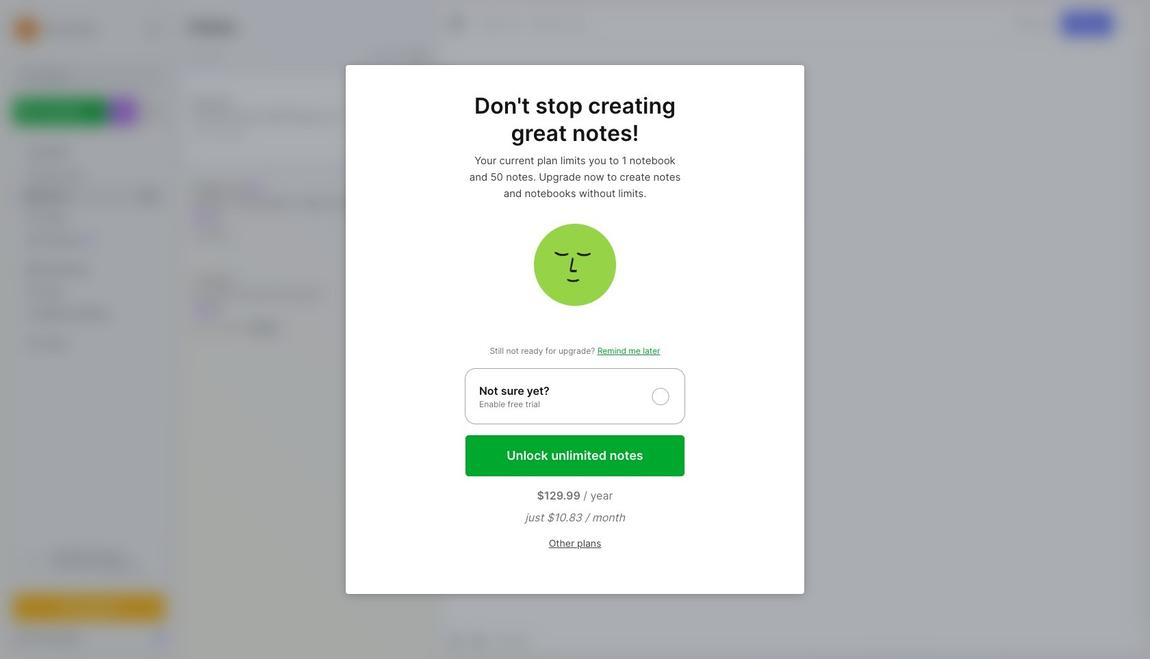 Task type: vqa. For each thing, say whether or not it's contained in the screenshot.
Click to collapse ICON
no



Task type: locate. For each thing, give the bounding box(es) containing it.
None checkbox
[[465, 369, 686, 425]]

dialog
[[346, 65, 805, 595]]

main element
[[0, 0, 178, 660]]

tree inside main element
[[5, 134, 173, 529]]

expand note image
[[449, 16, 466, 32]]

Search text field
[[38, 70, 153, 83]]

None search field
[[38, 68, 153, 84]]

none search field inside main element
[[38, 68, 153, 84]]

add tag image
[[471, 633, 488, 649]]

Note Editor text field
[[440, 43, 1146, 627]]

tree
[[5, 134, 173, 529]]



Task type: describe. For each thing, give the bounding box(es) containing it.
expand tags image
[[18, 288, 26, 297]]

expand notebooks image
[[18, 266, 26, 275]]

add a reminder image
[[448, 633, 464, 649]]

happy face illustration image
[[534, 224, 616, 306]]

note window element
[[439, 4, 1147, 656]]



